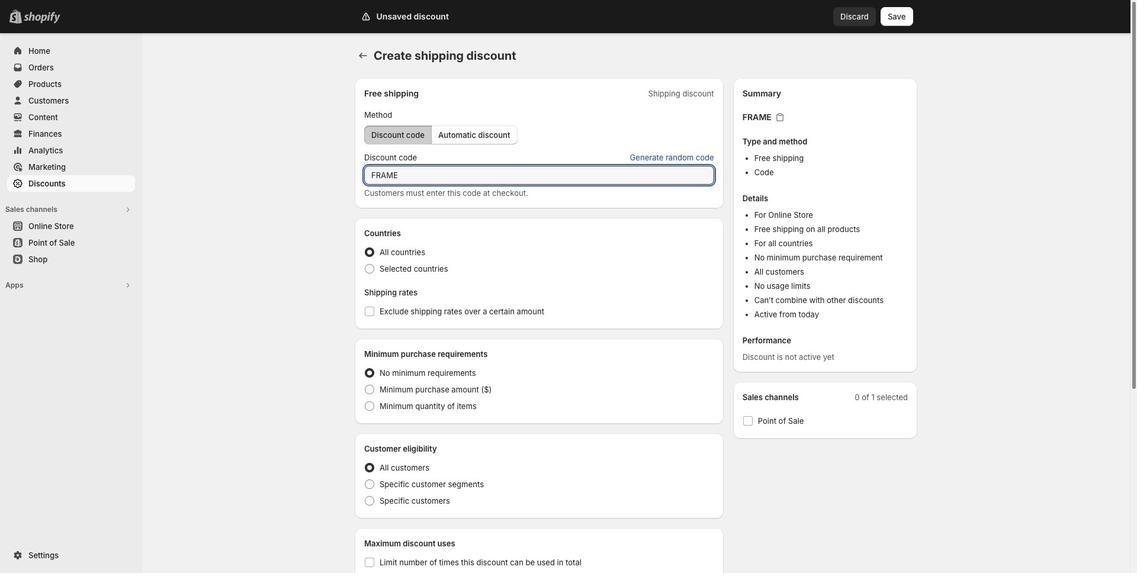 Task type: locate. For each thing, give the bounding box(es) containing it.
None text field
[[364, 166, 714, 185]]

shopify image
[[24, 12, 60, 24]]



Task type: vqa. For each thing, say whether or not it's contained in the screenshot.
text box
yes



